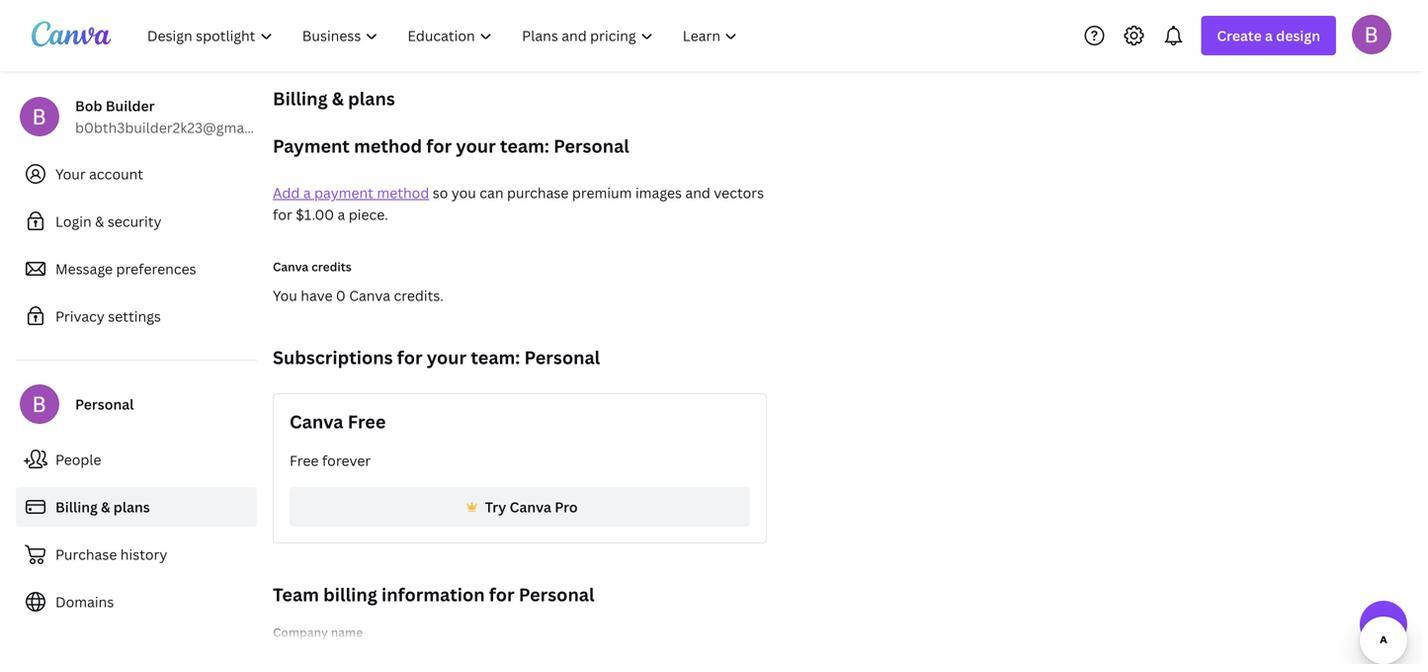 Task type: describe. For each thing, give the bounding box(es) containing it.
a inside the so you can purchase premium images and vectors for $1.00 a piece.
[[338, 205, 345, 224]]

login & security link
[[16, 202, 257, 241]]

bob builder b0bth3builder2k23@gmail.com
[[75, 96, 285, 137]]

you
[[452, 183, 476, 202]]

credits
[[312, 259, 352, 275]]

1 horizontal spatial billing
[[273, 87, 328, 111]]

a for design
[[1266, 26, 1273, 45]]

billing & plans link
[[16, 487, 257, 527]]

add a payment method link
[[273, 183, 429, 202]]

purchase history
[[55, 545, 167, 564]]

name
[[331, 624, 363, 641]]

privacy
[[55, 307, 105, 326]]

and
[[686, 183, 711, 202]]

create a design
[[1217, 26, 1321, 45]]

account
[[89, 165, 143, 183]]

a for payment
[[303, 183, 311, 202]]

canva up you
[[273, 259, 309, 275]]

so you can purchase premium images and vectors for $1.00 a piece.
[[273, 183, 764, 224]]

privacy settings link
[[16, 297, 257, 336]]

so
[[433, 183, 448, 202]]

& for billing & plans link
[[101, 498, 110, 517]]

canva credits
[[273, 259, 352, 275]]

payment method for your team: personal
[[273, 134, 630, 158]]

message
[[55, 260, 113, 278]]

bob builder image
[[1353, 15, 1392, 54]]

1 vertical spatial billing
[[55, 498, 98, 517]]

canva free
[[290, 410, 386, 434]]

you
[[273, 286, 297, 305]]

create a design button
[[1202, 16, 1337, 55]]

message preferences
[[55, 260, 196, 278]]

0 vertical spatial &
[[332, 87, 344, 111]]

purchase
[[507, 183, 569, 202]]

team
[[273, 583, 319, 607]]

b0bth3builder2k23@gmail.com
[[75, 118, 285, 137]]

your account link
[[16, 154, 257, 194]]

top level navigation element
[[134, 16, 755, 55]]

1 vertical spatial free
[[290, 451, 319, 470]]

domains link
[[16, 582, 257, 622]]

subscriptions
[[273, 346, 393, 370]]

0 vertical spatial team:
[[500, 134, 550, 158]]

you have 0 canva credits.
[[273, 286, 444, 305]]

premium
[[572, 183, 632, 202]]

people link
[[16, 440, 257, 480]]

0
[[336, 286, 346, 305]]

add a payment method
[[273, 183, 429, 202]]

subscriptions for your team: personal
[[273, 346, 600, 370]]

1 vertical spatial your
[[427, 346, 467, 370]]

for up 'so'
[[427, 134, 452, 158]]

0 vertical spatial your
[[456, 134, 496, 158]]

people
[[55, 450, 101, 469]]

settings
[[108, 307, 161, 326]]

images
[[636, 183, 682, 202]]

for inside the so you can purchase premium images and vectors for $1.00 a piece.
[[273, 205, 292, 224]]

payment
[[273, 134, 350, 158]]

your
[[55, 165, 86, 183]]

your account
[[55, 165, 143, 183]]

piece.
[[349, 205, 388, 224]]

history
[[120, 545, 167, 564]]

team billing information for personal
[[273, 583, 595, 607]]

login & security
[[55, 212, 162, 231]]

bob
[[75, 96, 102, 115]]

for down credits.
[[397, 346, 423, 370]]

0 vertical spatial method
[[354, 134, 422, 158]]

for right information
[[489, 583, 515, 607]]

information
[[382, 583, 485, 607]]



Task type: vqa. For each thing, say whether or not it's contained in the screenshot.
& to the bottom
yes



Task type: locate. For each thing, give the bounding box(es) containing it.
company name
[[273, 624, 363, 641]]

purchase
[[55, 545, 117, 564]]

billing
[[273, 87, 328, 111], [55, 498, 98, 517]]

canva right 'try'
[[510, 498, 552, 517]]

billing & plans up purchase history
[[55, 498, 150, 517]]

0 vertical spatial plans
[[348, 87, 395, 111]]

can
[[480, 183, 504, 202]]

& up purchase history
[[101, 498, 110, 517]]

plans
[[348, 87, 395, 111], [113, 498, 150, 517]]

purchase history link
[[16, 535, 257, 574]]

try canva pro
[[485, 498, 578, 517]]

try
[[485, 498, 507, 517]]

canva inside 'button'
[[510, 498, 552, 517]]

0 horizontal spatial plans
[[113, 498, 150, 517]]

billing & plans
[[273, 87, 395, 111], [55, 498, 150, 517]]

1 vertical spatial &
[[95, 212, 104, 231]]

1 horizontal spatial free
[[348, 410, 386, 434]]

message preferences link
[[16, 249, 257, 289]]

a right add
[[303, 183, 311, 202]]

& up 'payment'
[[332, 87, 344, 111]]

create
[[1217, 26, 1262, 45]]

a
[[1266, 26, 1273, 45], [303, 183, 311, 202], [338, 205, 345, 224]]

& for the login & security link
[[95, 212, 104, 231]]

?
[[1379, 611, 1390, 639]]

1 vertical spatial plans
[[113, 498, 150, 517]]

plans up 'payment'
[[348, 87, 395, 111]]

credits.
[[394, 286, 444, 305]]

pro
[[555, 498, 578, 517]]

a inside dropdown button
[[1266, 26, 1273, 45]]

canva right 0
[[349, 286, 391, 305]]

your
[[456, 134, 496, 158], [427, 346, 467, 370]]

0 vertical spatial a
[[1266, 26, 1273, 45]]

builder
[[106, 96, 155, 115]]

1 vertical spatial team:
[[471, 346, 520, 370]]

2 vertical spatial a
[[338, 205, 345, 224]]

0 vertical spatial free
[[348, 410, 386, 434]]

$1.00
[[296, 205, 334, 224]]

2 vertical spatial &
[[101, 498, 110, 517]]

& right login at the left top of page
[[95, 212, 104, 231]]

payment
[[314, 183, 374, 202]]

0 horizontal spatial billing & plans
[[55, 498, 150, 517]]

canva
[[273, 259, 309, 275], [349, 286, 391, 305], [290, 410, 344, 434], [510, 498, 552, 517]]

team:
[[500, 134, 550, 158], [471, 346, 520, 370]]

add
[[273, 183, 300, 202]]

free
[[348, 410, 386, 434], [290, 451, 319, 470]]

? button
[[1360, 601, 1408, 649]]

1 vertical spatial method
[[377, 183, 429, 202]]

billing
[[323, 583, 377, 607]]

have
[[301, 286, 333, 305]]

1 horizontal spatial a
[[338, 205, 345, 224]]

canva up free forever
[[290, 410, 344, 434]]

0 horizontal spatial a
[[303, 183, 311, 202]]

for down add
[[273, 205, 292, 224]]

vectors
[[714, 183, 764, 202]]

a down the payment
[[338, 205, 345, 224]]

your up you in the top of the page
[[456, 134, 496, 158]]

1 vertical spatial a
[[303, 183, 311, 202]]

method
[[354, 134, 422, 158], [377, 183, 429, 202]]

try canva pro button
[[290, 487, 750, 527]]

forever
[[322, 451, 371, 470]]

login
[[55, 212, 92, 231]]

1 horizontal spatial billing & plans
[[273, 87, 395, 111]]

personal
[[554, 134, 630, 158], [525, 346, 600, 370], [75, 395, 134, 414], [519, 583, 595, 607]]

free forever
[[290, 451, 371, 470]]

your down credits.
[[427, 346, 467, 370]]

a left design on the right of page
[[1266, 26, 1273, 45]]

method left 'so'
[[377, 183, 429, 202]]

free left forever
[[290, 451, 319, 470]]

security
[[108, 212, 162, 231]]

design
[[1277, 26, 1321, 45]]

billing up 'payment'
[[273, 87, 328, 111]]

preferences
[[116, 260, 196, 278]]

2 horizontal spatial a
[[1266, 26, 1273, 45]]

billing & plans up 'payment'
[[273, 87, 395, 111]]

billing down people
[[55, 498, 98, 517]]

free up forever
[[348, 410, 386, 434]]

&
[[332, 87, 344, 111], [95, 212, 104, 231], [101, 498, 110, 517]]

1 vertical spatial billing & plans
[[55, 498, 150, 517]]

0 vertical spatial billing
[[273, 87, 328, 111]]

method up add a payment method
[[354, 134, 422, 158]]

domains
[[55, 593, 114, 611]]

0 vertical spatial billing & plans
[[273, 87, 395, 111]]

privacy settings
[[55, 307, 161, 326]]

company
[[273, 624, 328, 641]]

0 horizontal spatial billing
[[55, 498, 98, 517]]

0 horizontal spatial free
[[290, 451, 319, 470]]

plans up purchase history link
[[113, 498, 150, 517]]

1 horizontal spatial plans
[[348, 87, 395, 111]]

for
[[427, 134, 452, 158], [273, 205, 292, 224], [397, 346, 423, 370], [489, 583, 515, 607]]



